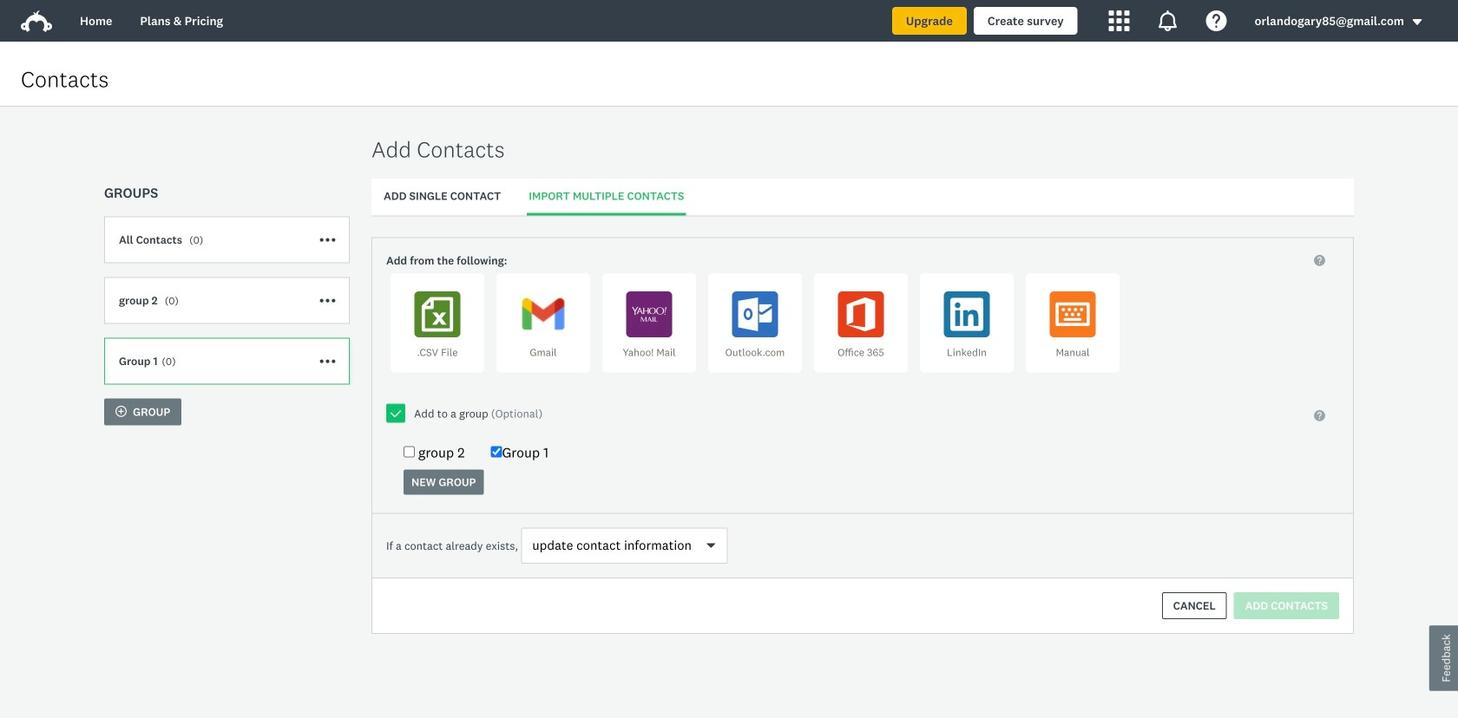 Task type: vqa. For each thing, say whether or not it's contained in the screenshot.
second 'Products Icon' from the right
yes



Task type: describe. For each thing, give the bounding box(es) containing it.
dropdown arrow image
[[1412, 16, 1424, 28]]

help icon image
[[1206, 10, 1227, 31]]

1 products icon image from the left
[[1109, 10, 1130, 31]]



Task type: locate. For each thing, give the bounding box(es) containing it.
surveymonkey logo image
[[21, 10, 52, 32]]

None checkbox
[[491, 447, 502, 458]]

None checkbox
[[404, 447, 415, 458]]

products icon image
[[1109, 10, 1130, 31], [1158, 10, 1179, 31]]

0 horizontal spatial products icon image
[[1109, 10, 1130, 31]]

1 horizontal spatial products icon image
[[1158, 10, 1179, 31]]

2 products icon image from the left
[[1158, 10, 1179, 31]]



